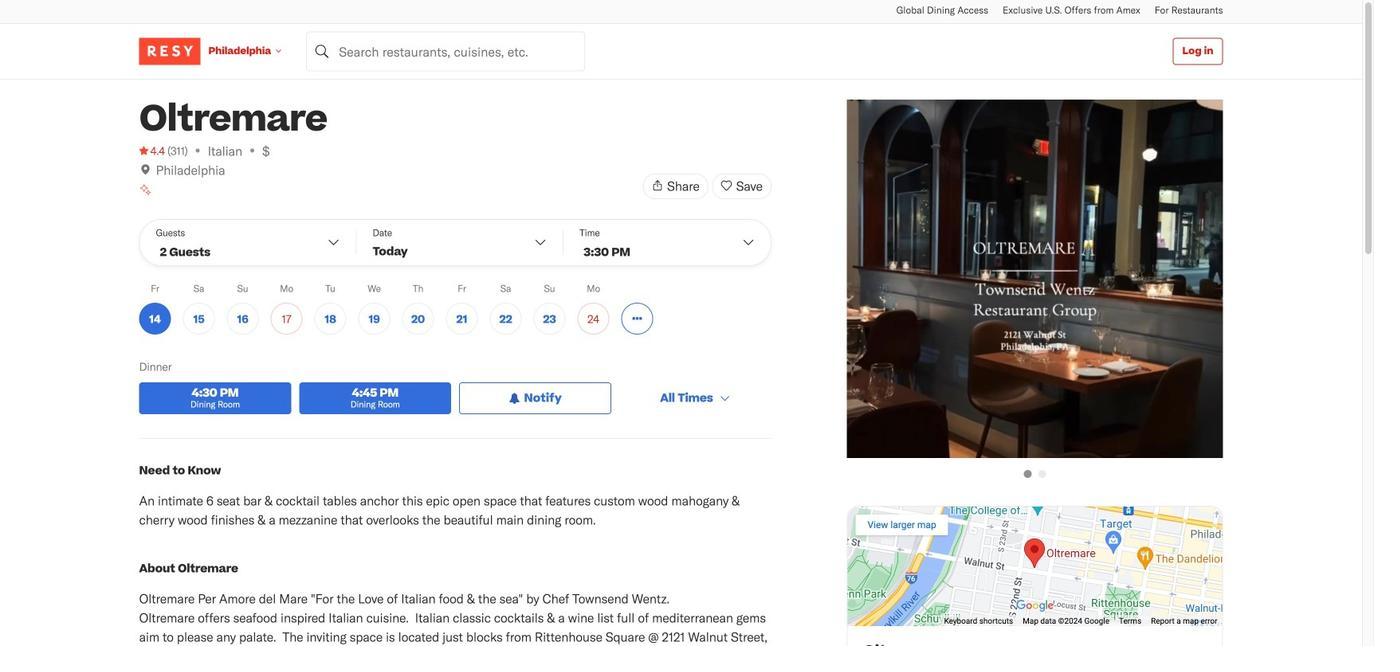 Task type: describe. For each thing, give the bounding box(es) containing it.
4.4 out of 5 stars image
[[139, 143, 165, 159]]



Task type: locate. For each thing, give the bounding box(es) containing it.
Search restaurants, cuisines, etc. text field
[[306, 31, 585, 71]]

None field
[[306, 31, 585, 71]]



Task type: vqa. For each thing, say whether or not it's contained in the screenshot.
Search restaurants, cuisines, etc. text box
yes



